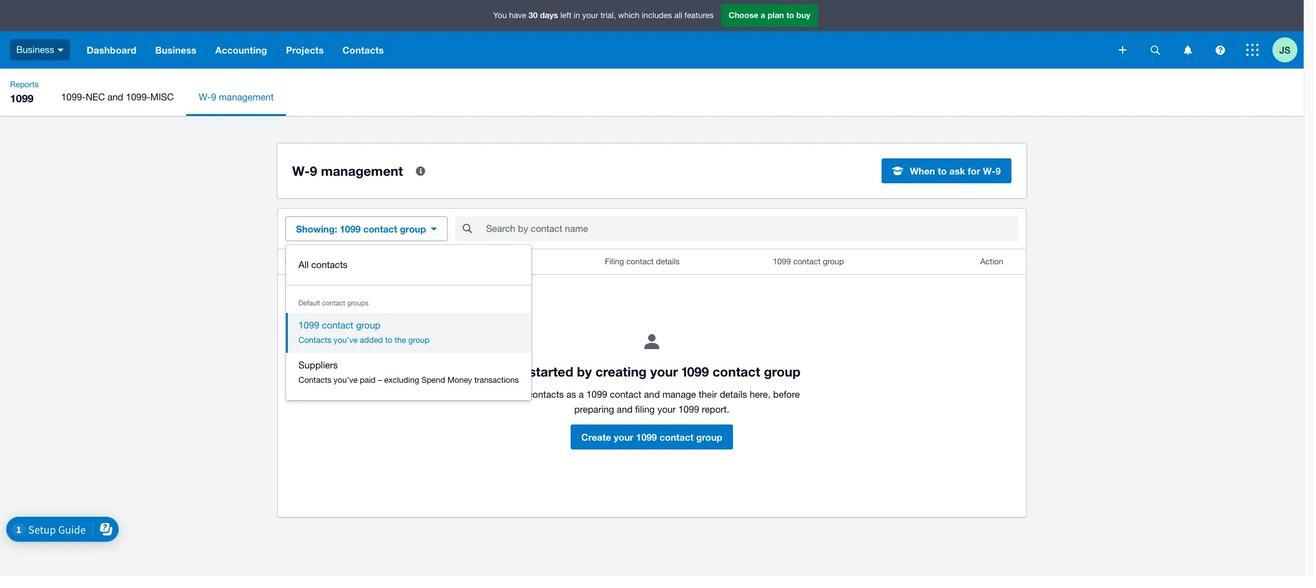 Task type: locate. For each thing, give the bounding box(es) containing it.
–
[[378, 376, 382, 385]]

w-9 management link
[[186, 79, 286, 116]]

for
[[968, 165, 980, 177]]

w- up showing:
[[292, 163, 310, 179]]

a right as
[[579, 390, 584, 400]]

1099 inside 1099 contact group contacts you've added to the group
[[298, 320, 319, 331]]

1099- right nec
[[126, 92, 150, 102]]

2 horizontal spatial w-
[[983, 165, 996, 177]]

menu containing 1099-nec and 1099-misc
[[49, 79, 1304, 116]]

transactions
[[474, 376, 519, 385]]

group inside popup button
[[400, 224, 426, 235]]

2 1099- from the left
[[126, 92, 150, 102]]

business button up misc
[[146, 31, 206, 69]]

your right in
[[582, 11, 598, 20]]

added
[[360, 336, 383, 345]]

1 vertical spatial to
[[938, 165, 947, 177]]

banner containing js
[[0, 0, 1304, 69]]

2 vertical spatial to
[[385, 336, 392, 345]]

to inside banner
[[786, 10, 794, 20]]

list box
[[286, 245, 531, 401]]

contact
[[363, 224, 397, 235], [626, 257, 654, 267], [793, 257, 821, 267], [322, 300, 345, 307], [322, 320, 353, 331], [713, 365, 760, 380], [610, 390, 641, 400], [660, 432, 694, 443]]

1 horizontal spatial 1099-
[[126, 92, 150, 102]]

0 horizontal spatial svg image
[[57, 49, 64, 52]]

you've
[[334, 336, 358, 345], [334, 376, 358, 385]]

details up report.
[[720, 390, 747, 400]]

contacts
[[311, 260, 348, 270], [528, 390, 564, 400]]

1099-nec and 1099-misc link
[[49, 79, 186, 116]]

1 vertical spatial you've
[[334, 376, 358, 385]]

when
[[910, 165, 935, 177]]

0 horizontal spatial contacts
[[311, 260, 348, 270]]

suppliers contacts you've paid – excluding spend money transactions
[[298, 360, 519, 385]]

all contacts button
[[286, 253, 531, 278]]

w-9 management
[[199, 92, 274, 102], [292, 163, 403, 179]]

business up reports
[[16, 44, 54, 55]]

1 vertical spatial contacts
[[298, 336, 331, 345]]

management up the showing: 1099 contact group
[[321, 163, 403, 179]]

showing:
[[296, 224, 337, 235]]

1 vertical spatial w-9 management
[[292, 163, 403, 179]]

svg image
[[1215, 45, 1225, 55], [1119, 46, 1126, 54], [57, 49, 64, 52]]

contact inside 1099 contact group contacts you've added to the group
[[322, 320, 353, 331]]

1099-
[[61, 92, 86, 102], [126, 92, 150, 102]]

1099 up their
[[682, 365, 709, 380]]

a
[[761, 10, 765, 20], [579, 390, 584, 400]]

money
[[447, 376, 472, 385]]

contacts up suppliers
[[298, 336, 331, 345]]

spend
[[421, 376, 445, 385]]

reports 1099
[[10, 80, 39, 105]]

reports link
[[5, 79, 44, 91]]

w-9 management up the showing: 1099 contact group
[[292, 163, 403, 179]]

1 horizontal spatial management
[[321, 163, 403, 179]]

business up misc
[[155, 44, 197, 56]]

1099 down 'filing'
[[636, 432, 657, 443]]

to left the
[[385, 336, 392, 345]]

a left 'plan'
[[761, 10, 765, 20]]

0 vertical spatial details
[[656, 257, 680, 267]]

0 vertical spatial and
[[108, 92, 123, 102]]

list of 1099 contacts element
[[278, 250, 1026, 518]]

you've left the added at the bottom
[[334, 336, 358, 345]]

9
[[211, 92, 216, 102], [310, 163, 317, 179], [996, 165, 1001, 177]]

w-9 management information image
[[408, 159, 433, 184]]

2 vertical spatial contacts
[[298, 376, 331, 385]]

default
[[298, 300, 320, 307]]

9 right for
[[996, 165, 1001, 177]]

their
[[699, 390, 717, 400]]

1099 right showing:
[[340, 224, 361, 235]]

group
[[286, 245, 531, 401]]

your
[[582, 11, 598, 20], [650, 365, 678, 380], [657, 405, 676, 415], [614, 432, 634, 443]]

all
[[298, 260, 309, 270]]

2 you've from the top
[[334, 376, 358, 385]]

started
[[529, 365, 573, 380]]

1099- right reports 1099
[[61, 92, 86, 102]]

1099 contact group
[[773, 257, 844, 267]]

0 vertical spatial w-9 management
[[199, 92, 274, 102]]

0 horizontal spatial w-
[[199, 92, 211, 102]]

contacts down "started"
[[528, 390, 564, 400]]

navigation
[[77, 31, 1110, 69]]

1 vertical spatial management
[[321, 163, 403, 179]]

contacts inside 1099 contact group contacts you've added to the group
[[298, 336, 331, 345]]

banner
[[0, 0, 1304, 69]]

1 vertical spatial contacts
[[528, 390, 564, 400]]

get
[[503, 365, 525, 380]]

w-
[[199, 92, 211, 102], [292, 163, 310, 179], [983, 165, 996, 177]]

w-9 management down accounting
[[199, 92, 274, 102]]

details right filing on the top left of page
[[656, 257, 680, 267]]

9 up showing:
[[310, 163, 317, 179]]

1099 down the default
[[298, 320, 319, 331]]

details inside mark contacts as a 1099 contact and manage their details here, before preparing and filing your 1099 report.
[[720, 390, 747, 400]]

business button up reports
[[0, 31, 77, 69]]

includes
[[642, 11, 672, 20]]

contact inside button
[[660, 432, 694, 443]]

report.
[[702, 405, 729, 415]]

1099 up preparing
[[586, 390, 607, 400]]

2 horizontal spatial svg image
[[1246, 44, 1259, 56]]

suppliers
[[298, 360, 338, 371]]

contacts inside button
[[311, 260, 348, 270]]

contacts inside mark contacts as a 1099 contact and manage their details here, before preparing and filing your 1099 report.
[[528, 390, 564, 400]]

action
[[980, 257, 1003, 267]]

1099 contact group contacts you've added to the group
[[298, 320, 430, 345]]

0 horizontal spatial to
[[385, 336, 392, 345]]

0 horizontal spatial a
[[579, 390, 584, 400]]

your right create on the bottom left of page
[[614, 432, 634, 443]]

when to ask for w-9 button
[[882, 159, 1011, 184]]

to left ask
[[938, 165, 947, 177]]

0 vertical spatial a
[[761, 10, 765, 20]]

here,
[[750, 390, 771, 400]]

and left 'filing'
[[617, 405, 633, 415]]

create your 1099 contact group
[[581, 432, 722, 443]]

2 horizontal spatial to
[[938, 165, 947, 177]]

all contacts
[[298, 260, 348, 270]]

1099 down search by contact name field
[[773, 257, 791, 267]]

0 vertical spatial to
[[786, 10, 794, 20]]

1 horizontal spatial business
[[155, 44, 197, 56]]

w- right misc
[[199, 92, 211, 102]]

0 horizontal spatial details
[[656, 257, 680, 267]]

contacts
[[343, 44, 384, 56], [298, 336, 331, 345], [298, 376, 331, 385]]

0 horizontal spatial and
[[108, 92, 123, 102]]

and
[[108, 92, 123, 102], [644, 390, 660, 400], [617, 405, 633, 415]]

contacts right projects
[[343, 44, 384, 56]]

management
[[219, 92, 274, 102], [321, 163, 403, 179]]

contacts for mark
[[528, 390, 564, 400]]

business
[[16, 44, 54, 55], [155, 44, 197, 56]]

1099 down manage
[[678, 405, 699, 415]]

you've inside suppliers contacts you've paid – excluding spend money transactions
[[334, 376, 358, 385]]

your down manage
[[657, 405, 676, 415]]

0 horizontal spatial 1099-
[[61, 92, 86, 102]]

contacts right all
[[311, 260, 348, 270]]

details
[[656, 257, 680, 267], [720, 390, 747, 400]]

1 vertical spatial details
[[720, 390, 747, 400]]

accounting button
[[206, 31, 277, 69]]

dashboard
[[87, 44, 136, 56]]

management down accounting
[[219, 92, 274, 102]]

1099 inside popup button
[[340, 224, 361, 235]]

group
[[400, 224, 426, 235], [823, 257, 844, 267], [356, 320, 381, 331], [408, 336, 430, 345], [764, 365, 801, 380], [696, 432, 722, 443]]

0 vertical spatial contacts
[[343, 44, 384, 56]]

projects
[[286, 44, 324, 56]]

to
[[786, 10, 794, 20], [938, 165, 947, 177], [385, 336, 392, 345]]

0 horizontal spatial 9
[[211, 92, 216, 102]]

business button
[[0, 31, 77, 69], [146, 31, 206, 69]]

0 horizontal spatial management
[[219, 92, 274, 102]]

9 inside menu
[[211, 92, 216, 102]]

to left buy
[[786, 10, 794, 20]]

1 horizontal spatial svg image
[[1119, 46, 1126, 54]]

and right nec
[[108, 92, 123, 102]]

0 vertical spatial management
[[219, 92, 274, 102]]

plan
[[768, 10, 784, 20]]

1 horizontal spatial 9
[[310, 163, 317, 179]]

1 horizontal spatial contacts
[[528, 390, 564, 400]]

contacts inside "dropdown button"
[[343, 44, 384, 56]]

you
[[493, 11, 507, 20]]

contact inside popup button
[[363, 224, 397, 235]]

contacts button
[[333, 31, 393, 69]]

1 horizontal spatial to
[[786, 10, 794, 20]]

1 you've from the top
[[334, 336, 358, 345]]

trial,
[[600, 11, 616, 20]]

contact
[[285, 257, 314, 267]]

svg image
[[1246, 44, 1259, 56], [1150, 45, 1160, 55], [1184, 45, 1192, 55]]

9 right misc
[[211, 92, 216, 102]]

0 horizontal spatial w-9 management
[[199, 92, 274, 102]]

you've left paid
[[334, 376, 358, 385]]

1099 down 'reports' link
[[10, 92, 34, 105]]

1 vertical spatial a
[[579, 390, 584, 400]]

1 horizontal spatial and
[[617, 405, 633, 415]]

1 horizontal spatial details
[[720, 390, 747, 400]]

1099
[[10, 92, 34, 105], [340, 224, 361, 235], [773, 257, 791, 267], [298, 320, 319, 331], [682, 365, 709, 380], [586, 390, 607, 400], [678, 405, 699, 415], [636, 432, 657, 443]]

0 horizontal spatial business button
[[0, 31, 77, 69]]

menu
[[49, 79, 1304, 116]]

w- right for
[[983, 165, 996, 177]]

contacts inside suppliers contacts you've paid – excluding spend money transactions
[[298, 376, 331, 385]]

choose
[[729, 10, 758, 20]]

group containing all contacts
[[286, 245, 531, 401]]

contacts down suppliers
[[298, 376, 331, 385]]

0 vertical spatial contacts
[[311, 260, 348, 270]]

2 business button from the left
[[146, 31, 206, 69]]

0 vertical spatial you've
[[334, 336, 358, 345]]

and up 'filing'
[[644, 390, 660, 400]]

mark contacts as a 1099 contact and manage their details here, before preparing and filing your 1099 report.
[[504, 390, 800, 415]]

1 horizontal spatial business button
[[146, 31, 206, 69]]

2 horizontal spatial 9
[[996, 165, 1001, 177]]

management inside menu
[[219, 92, 274, 102]]

2 horizontal spatial and
[[644, 390, 660, 400]]



Task type: vqa. For each thing, say whether or not it's contained in the screenshot.
Contacts within popup button
yes



Task type: describe. For each thing, give the bounding box(es) containing it.
your inside button
[[614, 432, 634, 443]]

group inside button
[[696, 432, 722, 443]]

filing
[[635, 405, 655, 415]]

and inside menu
[[108, 92, 123, 102]]

contacts for all
[[311, 260, 348, 270]]

business inside navigation
[[155, 44, 197, 56]]

0 horizontal spatial svg image
[[1150, 45, 1160, 55]]

before
[[773, 390, 800, 400]]

get started by creating your 1099 contact group
[[503, 365, 801, 380]]

your inside mark contacts as a 1099 contact and manage their details here, before preparing and filing your 1099 report.
[[657, 405, 676, 415]]

ask
[[949, 165, 965, 177]]

w- inside button
[[983, 165, 996, 177]]

Search by contact name field
[[485, 217, 1018, 241]]

excluding
[[384, 376, 419, 385]]

nec
[[86, 92, 105, 102]]

left
[[560, 11, 571, 20]]

your up manage
[[650, 365, 678, 380]]

choose a plan to buy
[[729, 10, 810, 20]]

manage
[[662, 390, 696, 400]]

you've inside 1099 contact group contacts you've added to the group
[[334, 336, 358, 345]]

buy
[[796, 10, 810, 20]]

features
[[684, 11, 714, 20]]

accounting
[[215, 44, 267, 56]]

w- inside menu
[[199, 92, 211, 102]]

reports
[[10, 80, 39, 89]]

js
[[1279, 44, 1291, 55]]

which
[[618, 11, 640, 20]]

in
[[574, 11, 580, 20]]

showing: 1099 contact group
[[296, 224, 426, 235]]

preparing
[[574, 405, 614, 415]]

default contact groups
[[298, 300, 369, 307]]

your inside 'you have 30 days left in your trial, which includes all features'
[[582, 11, 598, 20]]

by
[[577, 365, 592, 380]]

creating
[[595, 365, 647, 380]]

create
[[581, 432, 611, 443]]

30
[[529, 10, 538, 20]]

dashboard link
[[77, 31, 146, 69]]

list box containing all contacts
[[286, 245, 531, 401]]

contact name
[[285, 257, 337, 267]]

mark
[[504, 390, 525, 400]]

svg image inside business popup button
[[57, 49, 64, 52]]

2 vertical spatial and
[[617, 405, 633, 415]]

name
[[316, 257, 337, 267]]

0 horizontal spatial business
[[16, 44, 54, 55]]

contact inside mark contacts as a 1099 contact and manage their details here, before preparing and filing your 1099 report.
[[610, 390, 641, 400]]

have
[[509, 11, 526, 20]]

misc
[[150, 92, 174, 102]]

1 horizontal spatial svg image
[[1184, 45, 1192, 55]]

a inside mark contacts as a 1099 contact and manage their details here, before preparing and filing your 1099 report.
[[579, 390, 584, 400]]

filing contact details
[[605, 257, 680, 267]]

to inside button
[[938, 165, 947, 177]]

navigation containing dashboard
[[77, 31, 1110, 69]]

when to ask for w-9
[[910, 165, 1001, 177]]

you have 30 days left in your trial, which includes all features
[[493, 10, 714, 20]]

1 vertical spatial and
[[644, 390, 660, 400]]

js button
[[1272, 31, 1304, 69]]

showing: 1099 contact group button
[[285, 217, 448, 242]]

groups
[[347, 300, 369, 307]]

the
[[395, 336, 406, 345]]

projects button
[[277, 31, 333, 69]]

1 horizontal spatial w-
[[292, 163, 310, 179]]

paid
[[360, 376, 376, 385]]

1099 inside reports 1099
[[10, 92, 34, 105]]

1 business button from the left
[[0, 31, 77, 69]]

1099-nec and 1099-misc
[[61, 92, 174, 102]]

all
[[674, 11, 682, 20]]

as
[[566, 390, 576, 400]]

filing
[[605, 257, 624, 267]]

create your 1099 contact group button
[[571, 425, 733, 450]]

to inside 1099 contact group contacts you've added to the group
[[385, 336, 392, 345]]

days
[[540, 10, 558, 20]]

1 horizontal spatial w-9 management
[[292, 163, 403, 179]]

1 1099- from the left
[[61, 92, 86, 102]]

1 horizontal spatial a
[[761, 10, 765, 20]]

1099 inside button
[[636, 432, 657, 443]]

9 inside button
[[996, 165, 1001, 177]]

2 horizontal spatial svg image
[[1215, 45, 1225, 55]]



